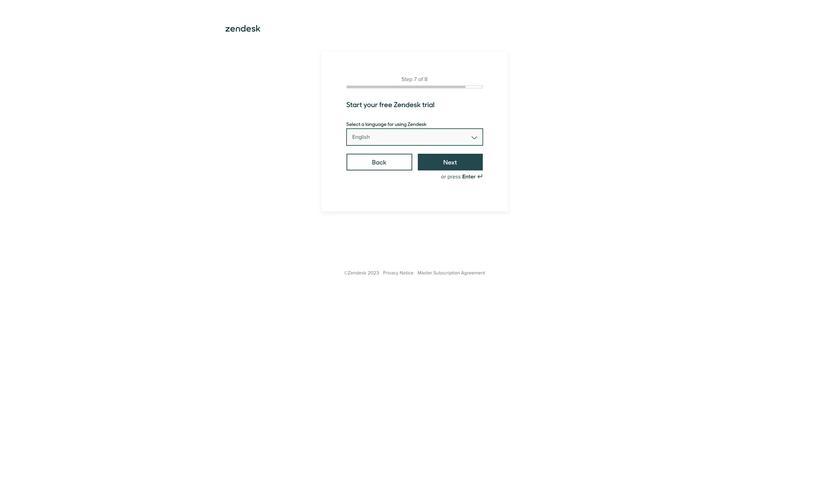 Task type: describe. For each thing, give the bounding box(es) containing it.
press
[[448, 173, 461, 180]]

0 vertical spatial zendesk
[[394, 99, 421, 109]]

subscription
[[434, 270, 460, 276]]

©zendesk 2023
[[344, 270, 379, 276]]

trial
[[423, 99, 435, 109]]

select a language for using zendesk
[[347, 120, 427, 127]]

free
[[379, 99, 393, 109]]

a
[[362, 120, 365, 127]]

8
[[425, 76, 428, 83]]

master subscription agreement
[[418, 270, 485, 276]]

©zendesk 2023 link
[[344, 270, 379, 276]]

your
[[364, 99, 378, 109]]

7
[[414, 76, 417, 83]]

for
[[388, 120, 394, 127]]

notice
[[400, 270, 414, 276]]

next button
[[418, 154, 483, 170]]

privacy notice
[[383, 270, 414, 276]]

master subscription agreement link
[[418, 270, 485, 276]]

1 vertical spatial zendesk
[[408, 120, 427, 127]]

master
[[418, 270, 433, 276]]

enter image
[[478, 174, 483, 180]]

privacy notice link
[[383, 270, 414, 276]]



Task type: locate. For each thing, give the bounding box(es) containing it.
step
[[402, 76, 413, 83]]

2023
[[368, 270, 379, 276]]

of
[[419, 76, 423, 83]]

next
[[444, 158, 457, 166]]

language
[[366, 120, 387, 127]]

agreement
[[462, 270, 485, 276]]

back button
[[347, 154, 413, 170]]

zendesk
[[394, 99, 421, 109], [408, 120, 427, 127]]

or
[[441, 173, 446, 180]]

step 7 of 8
[[402, 76, 428, 83]]

zendesk up using
[[394, 99, 421, 109]]

zendesk image
[[226, 25, 260, 32]]

start your free zendesk trial
[[347, 99, 435, 109]]

back
[[372, 158, 387, 166]]

enter
[[463, 173, 476, 180]]

or press enter
[[441, 173, 476, 180]]

©zendesk
[[344, 270, 367, 276]]

start
[[347, 99, 362, 109]]

privacy
[[383, 270, 399, 276]]

using
[[395, 120, 407, 127]]

select
[[347, 120, 361, 127]]

zendesk right using
[[408, 120, 427, 127]]



